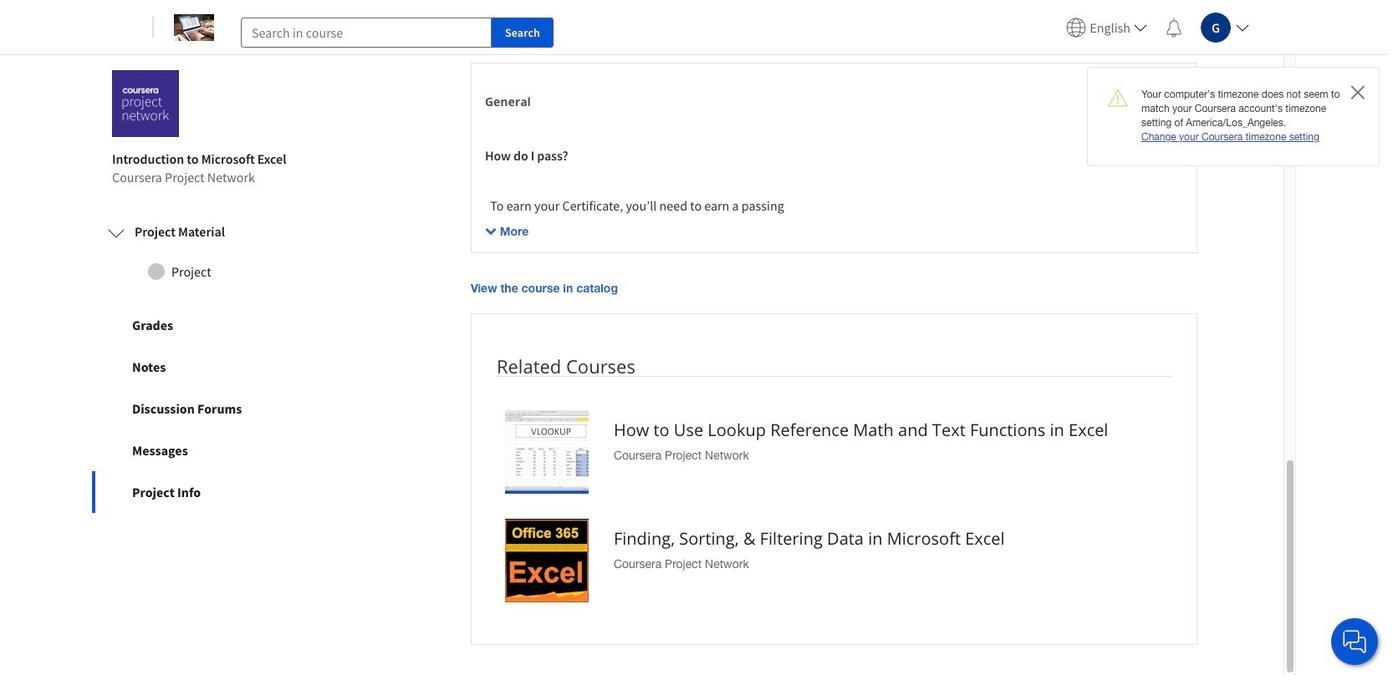Task type: vqa. For each thing, say whether or not it's contained in the screenshot.
COURSERA PROJECT NETWORK image
yes



Task type: locate. For each thing, give the bounding box(es) containing it.
coursera project network image
[[112, 70, 179, 137]]



Task type: describe. For each thing, give the bounding box(es) containing it.
help center image
[[1345, 632, 1365, 653]]

name home page | coursera image
[[174, 14, 214, 41]]

timezone mismatch warning modal dialog
[[1088, 67, 1380, 166]]

Search in course text field
[[241, 17, 492, 47]]



